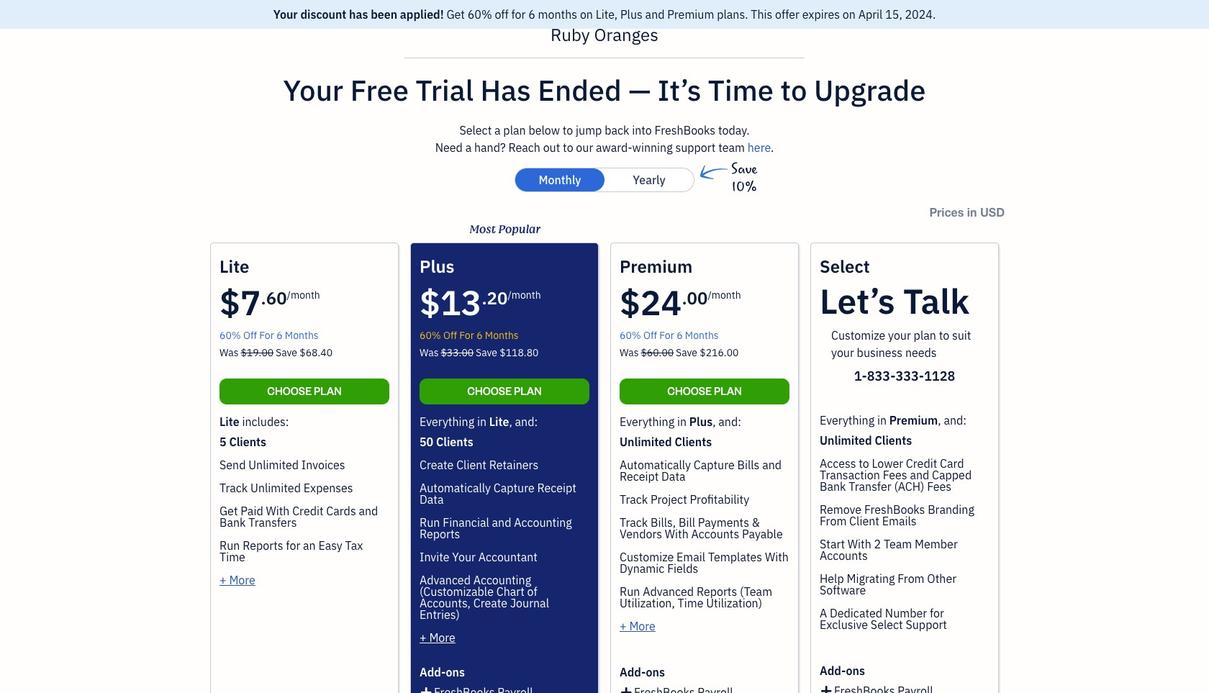 Task type: vqa. For each thing, say whether or not it's contained in the screenshot.
Search 'image'
no



Task type: locate. For each thing, give the bounding box(es) containing it.
for inside 60% off for 6 months was $33.00 save $118.80
[[460, 329, 474, 342]]

6 inside 60% off for 6 months was $19.00 save $68.40
[[277, 329, 283, 342]]

1 vertical spatial automatically
[[420, 481, 491, 495]]

emails
[[882, 514, 917, 528]]

customize email templates with dynamic fields
[[620, 550, 789, 576]]

clients right 50
[[436, 435, 474, 449]]

everything inside the everything in lite , and: 50 clients
[[420, 415, 475, 429]]

was inside 60% off for 6 months was $60.00 save $216.00
[[620, 346, 639, 359]]

in inside everything in premium , and: unlimited clients
[[878, 413, 887, 428]]

1 horizontal spatial customize
[[832, 328, 886, 343]]

everything for 00
[[620, 415, 675, 429]]

clients up lower
[[875, 433, 912, 448]]

capture
[[694, 458, 735, 472], [494, 481, 535, 495]]

with inside the start with 2 team member accounts
[[848, 537, 872, 551]]

60% for plus
[[420, 329, 441, 342]]

your left free
[[283, 71, 344, 109]]

1 horizontal spatial plus
[[690, 415, 713, 429]]

2 horizontal spatial add-ons
[[820, 664, 865, 678]]

accounting inside run financial and accounting reports
[[514, 515, 572, 530]]

plus image for 00
[[620, 684, 633, 693]]

. down premium
[[682, 287, 687, 310]]

lite inside the everything in lite , and: 50 clients
[[489, 415, 509, 429]]

plan for your
[[914, 328, 937, 343]]

choose plan down the $216.00
[[668, 384, 742, 398]]

number
[[885, 606, 927, 621]]

fees
[[883, 468, 908, 482], [927, 479, 952, 494]]

for
[[512, 7, 526, 22], [286, 539, 300, 553], [930, 606, 944, 621]]

+ for plus
[[420, 631, 427, 645]]

and inside run financial and accounting reports
[[492, 515, 512, 530]]

add-ons down entries)
[[420, 665, 465, 680]]

get right applied!
[[447, 7, 465, 22]]

/month inside '. 60 /month'
[[287, 289, 320, 302]]

0 horizontal spatial add-
[[420, 665, 446, 680]]

off inside 60% off for 6 months was $19.00 save $68.40
[[243, 329, 257, 342]]

time down fields
[[678, 596, 704, 611]]

0 horizontal spatial accounts
[[692, 527, 740, 541]]

choose for premium
[[668, 384, 712, 398]]

run inside run reports for an easy tax time
[[220, 539, 240, 553]]

2 horizontal spatial reports
[[697, 585, 737, 599]]

3 off from the left
[[644, 329, 657, 342]]

,
[[938, 413, 941, 428], [509, 415, 512, 429], [713, 415, 716, 429]]

bank down access
[[820, 479, 846, 494]]

everything up 50
[[420, 415, 475, 429]]

save right $33.00
[[476, 346, 497, 359]]

talk
[[903, 279, 970, 323]]

customize for fields
[[620, 550, 674, 564]]

+ more link down run reports for an easy tax time
[[220, 573, 256, 587]]

plus right lite,
[[621, 7, 643, 22]]

2 horizontal spatial choose plan
[[668, 384, 742, 398]]

, up automatically capture bills and receipt data on the right bottom
[[713, 415, 716, 429]]

0 horizontal spatial fees
[[883, 468, 908, 482]]

get paid with credit cards and bank transfers
[[220, 504, 378, 530]]

run financial and accounting reports
[[420, 515, 572, 541]]

your for your discount has been applied! get 60% off for 6 months on lite, plus and premium plans. this offer expires on april 15, 2024.
[[273, 7, 298, 22]]

time down paid
[[220, 550, 245, 564]]

for inside run reports for an easy tax time
[[286, 539, 300, 553]]

3 plan from the left
[[714, 384, 742, 398]]

1 /month from the left
[[287, 289, 320, 302]]

/month inside . 00 /month
[[708, 289, 741, 302]]

2 vertical spatial run
[[620, 585, 640, 599]]

3 for from the left
[[660, 329, 674, 342]]

choose up 'includes:'
[[267, 384, 312, 398]]

1 vertical spatial client
[[850, 514, 880, 528]]

credit inside access to lower credit card transaction fees and capped bank transfer (ach) fees
[[906, 456, 938, 471]]

plan down $68.40
[[314, 384, 342, 398]]

2 vertical spatial select
[[871, 618, 903, 632]]

freshbooks up support
[[655, 123, 716, 138]]

accounts up 'help'
[[820, 549, 868, 563]]

. right team
[[771, 140, 774, 155]]

customize down vendors
[[620, 550, 674, 564]]

, inside everything in plus , and: unlimited clients
[[713, 415, 716, 429]]

in
[[967, 205, 977, 219], [878, 413, 887, 428], [477, 415, 487, 429], [677, 415, 687, 429]]

lite
[[220, 415, 239, 429], [489, 415, 509, 429]]

clients inside everything in plus , and: unlimited clients
[[675, 435, 712, 449]]

off inside 60% off for 6 months was $33.00 save $118.80
[[444, 329, 457, 342]]

receipt inside automatically capture receipt data
[[537, 481, 577, 495]]

1 horizontal spatial select
[[820, 255, 870, 278]]

and: for 00
[[719, 415, 741, 429]]

unlimited up track unlimited expenses at the bottom left of page
[[249, 458, 299, 472]]

and inside automatically capture bills and receipt data
[[763, 458, 782, 472]]

1 horizontal spatial automatically
[[620, 458, 691, 472]]

1-
[[854, 368, 867, 384]]

0 horizontal spatial add-ons
[[420, 665, 465, 680]]

customize inside customize your plan to suit your business needs
[[832, 328, 886, 343]]

2 horizontal spatial and:
[[944, 413, 967, 428]]

capture inside automatically capture receipt data
[[494, 481, 535, 495]]

was left $60.00 at the right of page
[[620, 346, 639, 359]]

create inside button
[[905, 61, 955, 81]]

choose plan down $118.80
[[467, 384, 542, 398]]

paid
[[241, 504, 263, 518]]

bank inside get paid with credit cards and bank transfers
[[220, 515, 246, 530]]

email
[[677, 550, 706, 564]]

, inside the everything in lite , and: 50 clients
[[509, 415, 512, 429]]

receipt up project
[[620, 469, 659, 484]]

everything down $60.00 at the right of page
[[620, 415, 675, 429]]

track for track
[[620, 492, 648, 507]]

1 vertical spatial select
[[820, 255, 870, 278]]

2 months from the left
[[485, 329, 519, 342]]

0 vertical spatial automatically
[[620, 458, 691, 472]]

60% inside 60% off for 6 months was $19.00 save $68.40
[[220, 329, 241, 342]]

plan
[[314, 384, 342, 398], [514, 384, 542, 398], [714, 384, 742, 398]]

on left lite,
[[580, 7, 593, 22]]

60% off for 6 months was $33.00 save $118.80
[[420, 329, 539, 359]]

fees up branding
[[927, 479, 952, 494]]

2 choose from the left
[[467, 384, 512, 398]]

1 horizontal spatial for
[[512, 7, 526, 22]]

your for your free trial has ended — it's time to upgrade
[[283, 71, 344, 109]]

time up "today."
[[708, 71, 774, 109]]

add- for 20
[[420, 665, 446, 680]]

1 horizontal spatial plan
[[514, 384, 542, 398]]

0 vertical spatial create
[[905, 61, 955, 81]]

0 horizontal spatial + more
[[220, 573, 256, 587]]

with down payable
[[765, 550, 789, 564]]

capture inside automatically capture bills and receipt data
[[694, 458, 735, 472]]

to
[[781, 71, 807, 109], [563, 123, 573, 138], [563, 140, 574, 155], [939, 328, 950, 343], [859, 456, 870, 471]]

add-ons for 20
[[420, 665, 465, 680]]

and inside get paid with credit cards and bank transfers
[[359, 504, 378, 518]]

1 horizontal spatial freshbooks
[[865, 503, 925, 517]]

reports inside run advanced reports (team utilization, time utilization)
[[697, 585, 737, 599]]

0 horizontal spatial premium
[[668, 7, 714, 22]]

1 horizontal spatial capture
[[694, 458, 735, 472]]

ruby oranges owner
[[12, 13, 79, 40]]

/month
[[287, 289, 320, 302], [508, 289, 541, 302], [708, 289, 741, 302]]

accounting down accountant
[[474, 573, 531, 587]]

create left journal
[[474, 596, 508, 611]]

for inside 60% off for 6 months was $19.00 save $68.40
[[259, 329, 274, 342]]

2 horizontal spatial months
[[685, 329, 719, 342]]

credit
[[906, 456, 938, 471], [292, 504, 324, 518]]

0 horizontal spatial ons
[[446, 665, 465, 680]]

clients inside everything in premium , and: unlimited clients
[[875, 433, 912, 448]]

1 was from the left
[[220, 346, 239, 359]]

unlimited inside everything in premium , and: unlimited clients
[[820, 433, 872, 448]]

1 vertical spatial freshbooks
[[865, 503, 925, 517]]

for up $19.00
[[259, 329, 274, 342]]

1 vertical spatial data
[[420, 492, 444, 507]]

free
[[350, 71, 409, 109]]

support
[[906, 618, 947, 632]]

reports inside run financial and accounting reports
[[420, 527, 460, 541]]

customize inside customize email templates with dynamic fields
[[620, 550, 674, 564]]

0 vertical spatial from
[[820, 514, 847, 528]]

and: inside everything in plus , and: unlimited clients
[[719, 415, 741, 429]]

6 inside 60% off for 6 months was $60.00 save $216.00
[[677, 329, 683, 342]]

more down utilization,
[[630, 619, 656, 634]]

1 horizontal spatial bank
[[820, 479, 846, 494]]

1 months from the left
[[285, 329, 319, 342]]

most popular
[[469, 221, 540, 238]]

team
[[719, 140, 745, 155]]

0 horizontal spatial more
[[229, 573, 256, 587]]

in up lower
[[878, 413, 887, 428]]

0 horizontal spatial /month
[[287, 289, 320, 302]]

0 horizontal spatial capture
[[494, 481, 535, 495]]

2 plan from the left
[[514, 384, 542, 398]]

3 choose plan button from the left
[[620, 379, 790, 405]]

for for 20
[[460, 329, 474, 342]]

total
[[299, 292, 336, 312]]

create
[[905, 61, 955, 81], [420, 458, 454, 472], [474, 596, 508, 611]]

automatically inside automatically capture receipt data
[[420, 481, 491, 495]]

plan inside customize your plan to suit your business needs
[[914, 328, 937, 343]]

save inside 60% off for 6 months was $33.00 save $118.80
[[476, 346, 497, 359]]

1 horizontal spatial + more
[[420, 631, 456, 645]]

automatically
[[620, 458, 691, 472], [420, 481, 491, 495]]

and: for 20
[[515, 415, 538, 429]]

was left $33.00
[[420, 346, 439, 359]]

0 vertical spatial premium
[[668, 7, 714, 22]]

0 horizontal spatial months
[[285, 329, 319, 342]]

save inside 60% off for 6 months was $60.00 save $216.00
[[676, 346, 698, 359]]

everything inside everything in premium , and: unlimited clients
[[820, 413, 875, 428]]

from inside help migrating from other software
[[898, 572, 925, 586]]

off inside 60% off for 6 months was $60.00 save $216.00
[[644, 329, 657, 342]]

choose plan for premium
[[668, 384, 742, 398]]

1 horizontal spatial was
[[420, 346, 439, 359]]

choose up the everything in lite , and: 50 clients
[[467, 384, 512, 398]]

in for lite
[[477, 415, 487, 429]]

2 lite from the left
[[489, 415, 509, 429]]

0 horizontal spatial automatically
[[420, 481, 491, 495]]

ons for 20
[[446, 665, 465, 680]]

in inside the everything in lite , and: 50 clients
[[477, 415, 487, 429]]

client up 2
[[850, 514, 880, 528]]

for right "number"
[[930, 606, 944, 621]]

with left 2
[[848, 537, 872, 551]]

for right 'off'
[[512, 7, 526, 22]]

months for 20
[[485, 329, 519, 342]]

total profit
[[299, 292, 378, 312]]

/month inside . 20 /month
[[508, 289, 541, 302]]

bills,
[[651, 515, 676, 530]]

plus up automatically capture bills and receipt data on the right bottom
[[690, 415, 713, 429]]

reports down transfers
[[243, 539, 283, 553]]

customize for your
[[832, 328, 886, 343]]

credit inside get paid with credit cards and bank transfers
[[292, 504, 324, 518]]

ruby inside ruby oranges owner
[[12, 13, 36, 27]]

automatically capture bills and receipt data
[[620, 458, 782, 484]]

save inside 60% off for 6 months was $19.00 save $68.40
[[276, 346, 297, 359]]

ons down exclusive
[[846, 664, 865, 678]]

freshbooks inside remove freshbooks branding from client emails
[[865, 503, 925, 517]]

data up financial
[[420, 492, 444, 507]]

2 off from the left
[[444, 329, 457, 342]]

unlimited up access
[[820, 433, 872, 448]]

2 horizontal spatial time
[[708, 71, 774, 109]]

and: inside everything in premium , and: unlimited clients
[[944, 413, 967, 428]]

plus image
[[820, 683, 833, 693], [420, 684, 433, 693], [620, 684, 633, 693]]

1 horizontal spatial choose
[[467, 384, 512, 398]]

2 was from the left
[[420, 346, 439, 359]]

and: up bills
[[719, 415, 741, 429]]

select
[[460, 123, 492, 138], [820, 255, 870, 278], [871, 618, 903, 632]]

0 horizontal spatial lite
[[220, 415, 239, 429]]

off up $19.00
[[243, 329, 257, 342]]

1 lite from the left
[[220, 415, 239, 429]]

from
[[820, 514, 847, 528], [898, 572, 925, 586]]

was for 00
[[620, 346, 639, 359]]

2 on from the left
[[843, 7, 856, 22]]

fees up remove freshbooks branding from client emails
[[883, 468, 908, 482]]

access
[[820, 456, 856, 471]]

advanced inside run advanced reports (team utilization, time utilization)
[[643, 585, 694, 599]]

clients inside the everything in lite , and: 50 clients
[[436, 435, 474, 449]]

0 horizontal spatial select
[[460, 123, 492, 138]]

1 vertical spatial run
[[220, 539, 240, 553]]

60%
[[468, 7, 492, 22], [220, 329, 241, 342], [420, 329, 441, 342], [620, 329, 641, 342]]

on left april
[[843, 7, 856, 22]]

0 vertical spatial select
[[460, 123, 492, 138]]

1 vertical spatial credit
[[292, 504, 324, 518]]

select for select a plan below to jump back into freshbooks today. need a hand? reach out to our award-winning support team here .
[[460, 123, 492, 138]]

automatically for automatically capture receipt data
[[420, 481, 491, 495]]

6 inside 60% off for 6 months was $33.00 save $118.80
[[477, 329, 483, 342]]

$68.40
[[300, 346, 333, 359]]

plus image for 20
[[420, 684, 433, 693]]

choose up everything in plus , and: unlimited clients
[[668, 384, 712, 398]]

. for lite
[[261, 287, 266, 310]]

monthly
[[539, 173, 581, 187]]

track left project
[[620, 492, 648, 507]]

3 /month from the left
[[708, 289, 741, 302]]

ons down entries)
[[446, 665, 465, 680]]

add- down utilization,
[[620, 665, 646, 680]]

bank
[[820, 479, 846, 494], [220, 515, 246, 530]]

off for 60
[[243, 329, 257, 342]]

1 horizontal spatial your
[[888, 328, 911, 343]]

/month left 'profit'
[[287, 289, 320, 302]]

0 vertical spatial customize
[[832, 328, 886, 343]]

0 vertical spatial data
[[662, 469, 686, 484]]

prices
[[930, 205, 964, 219]]

1 for from the left
[[259, 329, 274, 342]]

ons
[[846, 664, 865, 678], [446, 665, 465, 680], [646, 665, 665, 680]]

3 was from the left
[[620, 346, 639, 359]]

with up email
[[665, 527, 689, 541]]

1 horizontal spatial plus image
[[620, 684, 633, 693]]

reports inside run reports for an easy tax time
[[243, 539, 283, 553]]

from left other
[[898, 572, 925, 586]]

2 horizontal spatial choose
[[668, 384, 712, 398]]

run inside run advanced reports (team utilization, time utilization)
[[620, 585, 640, 599]]

add- for 00
[[620, 665, 646, 680]]

6 down . 00 /month
[[677, 329, 683, 342]]

6 for plus
[[477, 329, 483, 342]]

add-ons for 00
[[620, 665, 665, 680]]

1 horizontal spatial /month
[[508, 289, 541, 302]]

advanced up accounts,
[[420, 573, 471, 587]]

2 horizontal spatial for
[[930, 606, 944, 621]]

your up business
[[888, 328, 911, 343]]

select left support
[[871, 618, 903, 632]]

create client retainers
[[420, 458, 539, 472]]

months up $68.40
[[285, 329, 319, 342]]

0 horizontal spatial run
[[220, 539, 240, 553]]

2 /month from the left
[[508, 289, 541, 302]]

credit up the '(ach)'
[[906, 456, 938, 471]]

. up 60% off for 6 months was $33.00 save $118.80
[[482, 287, 487, 310]]

off up $33.00
[[444, 329, 457, 342]]

from up start
[[820, 514, 847, 528]]

0 horizontal spatial for
[[286, 539, 300, 553]]

60% inside 60% off for 6 months was $33.00 save $118.80
[[420, 329, 441, 342]]

off for 00
[[644, 329, 657, 342]]

utilization,
[[620, 596, 675, 611]]

to inside access to lower credit card transaction fees and capped bank transfer (ach) fees
[[859, 456, 870, 471]]

2 vertical spatial for
[[930, 606, 944, 621]]

upgrade
[[814, 71, 926, 109]]

60% inside 60% off for 6 months was $60.00 save $216.00
[[620, 329, 641, 342]]

1 horizontal spatial receipt
[[620, 469, 659, 484]]

+ more down entries)
[[420, 631, 456, 645]]

ons down utilization,
[[646, 665, 665, 680]]

0 horizontal spatial choose plan button
[[220, 379, 389, 405]]

0 horizontal spatial + more link
[[220, 573, 256, 587]]

was for 60
[[220, 346, 239, 359]]

months inside 60% off for 6 months was $60.00 save $216.00
[[685, 329, 719, 342]]

2 horizontal spatial off
[[644, 329, 657, 342]]

main element
[[0, 0, 158, 693]]

track left bills,
[[620, 515, 648, 530]]

2 vertical spatial create
[[474, 596, 508, 611]]

1 vertical spatial premium
[[890, 413, 938, 428]]

invoices
[[302, 458, 345, 472]]

1 horizontal spatial for
[[460, 329, 474, 342]]

was left $19.00
[[220, 346, 239, 359]]

transfers
[[249, 515, 297, 530]]

0 horizontal spatial and:
[[515, 415, 538, 429]]

ruby oranges
[[551, 23, 659, 46]]

2 choose plan button from the left
[[420, 379, 590, 405]]

add-ons down exclusive
[[820, 664, 865, 678]]

0 vertical spatial accounting
[[514, 515, 572, 530]]

automatically down create client retainers
[[420, 481, 491, 495]]

capture left bills
[[694, 458, 735, 472]]

0 horizontal spatial ruby
[[12, 13, 36, 27]]

1 horizontal spatial create
[[474, 596, 508, 611]]

oranges inside ruby oranges owner
[[39, 13, 79, 27]]

/month for 00
[[708, 289, 741, 302]]

get left paid
[[220, 504, 238, 518]]

more for 00
[[630, 619, 656, 634]]

templates
[[708, 550, 763, 564]]

was
[[220, 346, 239, 359], [420, 346, 439, 359], [620, 346, 639, 359]]

, up retainers
[[509, 415, 512, 429]]

/month up the $216.00
[[708, 289, 741, 302]]

on
[[580, 7, 593, 22], [843, 7, 856, 22]]

00
[[687, 287, 708, 310]]

+ more link down entries)
[[420, 631, 456, 645]]

/month for 60
[[287, 289, 320, 302]]

60% up $60.00 at the right of page
[[620, 329, 641, 342]]

6 down . 20 /month
[[477, 329, 483, 342]]

track down send
[[220, 481, 248, 495]]

capture for bills
[[694, 458, 735, 472]]

unlimited inside everything in plus , and: unlimited clients
[[620, 435, 672, 449]]

0 vertical spatial a
[[495, 123, 501, 138]]

choose plan down $68.40
[[267, 384, 342, 398]]

clients for everything in premium , and: unlimited clients
[[875, 433, 912, 448]]

. inside select a plan below to jump back into freshbooks today. need a hand? reach out to our award-winning support team here .
[[771, 140, 774, 155]]

this
[[751, 7, 773, 22]]

1 horizontal spatial months
[[485, 329, 519, 342]]

receipt down retainers
[[537, 481, 577, 495]]

was inside 60% off for 6 months was $33.00 save $118.80
[[420, 346, 439, 359]]

0 horizontal spatial freshbooks
[[655, 123, 716, 138]]

select inside a dedicated number for exclusive select support
[[871, 618, 903, 632]]

and: up card in the bottom right of the page
[[944, 413, 967, 428]]

2 horizontal spatial create
[[905, 61, 955, 81]]

accounts inside the start with 2 team member accounts
[[820, 549, 868, 563]]

0 horizontal spatial data
[[420, 492, 444, 507]]

for inside 60% off for 6 months was $60.00 save $216.00
[[660, 329, 674, 342]]

your
[[273, 7, 298, 22], [283, 71, 344, 109], [452, 550, 476, 564]]

yearly button
[[605, 168, 694, 192]]

$19.00
[[241, 346, 274, 359]]

data inside automatically capture receipt data
[[420, 492, 444, 507]]

select inside select a plan below to jump back into freshbooks today. need a hand? reach out to our award-winning support team here .
[[460, 123, 492, 138]]

add- down entries)
[[420, 665, 446, 680]]

1 horizontal spatial +
[[420, 631, 427, 645]]

, for 00
[[713, 415, 716, 429]]

was inside 60% off for 6 months was $19.00 save $68.40
[[220, 346, 239, 359]]

0 horizontal spatial off
[[243, 329, 257, 342]]

run for run reports for an easy tax time
[[220, 539, 240, 553]]

2 horizontal spatial run
[[620, 585, 640, 599]]

unlimited up automatically capture bills and receipt data on the right bottom
[[620, 435, 672, 449]]

a
[[495, 123, 501, 138], [466, 140, 472, 155]]

choose plan button down $68.40
[[220, 379, 389, 405]]

ruby up the owner
[[12, 13, 36, 27]]

add-ons down utilization,
[[620, 665, 665, 680]]

run inside run financial and accounting reports
[[420, 515, 440, 530]]

1 off from the left
[[243, 329, 257, 342]]

business
[[857, 346, 903, 360]]

premium down 333-
[[890, 413, 938, 428]]

everything
[[820, 413, 875, 428], [420, 415, 475, 429], [620, 415, 675, 429]]

1 vertical spatial plan
[[914, 328, 937, 343]]

1 vertical spatial bank
[[220, 515, 246, 530]]

1 vertical spatial create
[[420, 458, 454, 472]]

save right $19.00
[[276, 346, 297, 359]]

more
[[229, 573, 256, 587], [630, 619, 656, 634], [429, 631, 456, 645]]

1 horizontal spatial from
[[898, 572, 925, 586]]

2 for from the left
[[460, 329, 474, 342]]

0 horizontal spatial time
[[220, 550, 245, 564]]

accounting
[[514, 515, 572, 530], [474, 573, 531, 587]]

0 horizontal spatial from
[[820, 514, 847, 528]]

0 vertical spatial bank
[[820, 479, 846, 494]]

ruby for ruby oranges
[[551, 23, 590, 46]]

0 horizontal spatial was
[[220, 346, 239, 359]]

automatically inside automatically capture bills and receipt data
[[620, 458, 691, 472]]

, down 1128 at the bottom right of page
[[938, 413, 941, 428]]

1 vertical spatial your
[[832, 346, 854, 360]]

833-
[[867, 368, 896, 384]]

a dedicated number for exclusive select support
[[820, 606, 947, 632]]

plan for premium
[[714, 384, 742, 398]]

1 horizontal spatial ruby
[[551, 23, 590, 46]]

run for run advanced reports (team utilization, time utilization)
[[620, 585, 640, 599]]

premium inside everything in premium , and: unlimited clients
[[890, 413, 938, 428]]

advanced down fields
[[643, 585, 694, 599]]

3 choose from the left
[[668, 384, 712, 398]]

3 choose plan from the left
[[668, 384, 742, 398]]

plan inside select a plan below to jump back into freshbooks today. need a hand? reach out to our award-winning support team here .
[[503, 123, 526, 138]]

1 plan from the left
[[314, 384, 342, 398]]

plan down $118.80
[[514, 384, 542, 398]]

get inside get paid with credit cards and bank transfers
[[220, 504, 238, 518]]

0 horizontal spatial reports
[[243, 539, 283, 553]]

0 horizontal spatial oranges
[[39, 13, 79, 27]]

clients inside lite includes: 5 clients
[[229, 435, 266, 449]]

advanced inside advanced accounting (customizable chart of accounts, create journal entries)
[[420, 573, 471, 587]]

off for 20
[[444, 329, 457, 342]]

. for plus
[[482, 287, 487, 310]]

1 choose plan from the left
[[267, 384, 342, 398]]

with inside get paid with credit cards and bank transfers
[[266, 504, 290, 518]]

1 horizontal spatial and:
[[719, 415, 741, 429]]

1 horizontal spatial lite
[[489, 415, 509, 429]]

for up $33.00
[[460, 329, 474, 342]]

2 choose plan from the left
[[467, 384, 542, 398]]

1 horizontal spatial credit
[[906, 456, 938, 471]]

plan down the $216.00
[[714, 384, 742, 398]]

0 vertical spatial credit
[[906, 456, 938, 471]]

months
[[538, 7, 577, 22]]

and inside access to lower credit card transaction fees and capped bank transfer (ach) fees
[[910, 468, 930, 482]]

client inside remove freshbooks branding from client emails
[[850, 514, 880, 528]]

&
[[752, 515, 760, 530]]

entries)
[[420, 608, 460, 622]]

1 vertical spatial time
[[220, 550, 245, 564]]

and: up retainers
[[515, 415, 538, 429]]

60% left 'off'
[[468, 7, 492, 22]]

$60.00
[[641, 346, 674, 359]]

0 vertical spatial client
[[457, 458, 487, 472]]

everything in premium , and: unlimited clients
[[820, 413, 967, 448]]

months inside 60% off for 6 months was $33.00 save $118.80
[[485, 329, 519, 342]]

and:
[[944, 413, 967, 428], [515, 415, 538, 429], [719, 415, 741, 429]]

your right the invite
[[452, 550, 476, 564]]

+ more link for premium
[[620, 619, 656, 634]]

utilization)
[[706, 596, 762, 611]]

financial
[[443, 515, 489, 530]]

select up the hand? at the top
[[460, 123, 492, 138]]

track inside the 'track bills, bill payments & vendors with accounts payable'
[[620, 515, 648, 530]]

3 months from the left
[[685, 329, 719, 342]]

2 horizontal spatial ,
[[938, 413, 941, 428]]

save
[[731, 161, 758, 178], [276, 346, 297, 359], [476, 346, 497, 359], [676, 346, 698, 359]]

everything inside everything in plus , and: unlimited clients
[[620, 415, 675, 429]]

in inside everything in plus , and: unlimited clients
[[677, 415, 687, 429]]

months inside 60% off for 6 months was $19.00 save $68.40
[[285, 329, 319, 342]]



Task type: describe. For each thing, give the bounding box(es) containing it.
1 choose from the left
[[267, 384, 312, 398]]

accounts,
[[420, 596, 471, 611]]

0 vertical spatial your
[[888, 328, 911, 343]]

2 horizontal spatial add-
[[820, 664, 846, 678]]

dashboard
[[299, 54, 432, 88]]

a
[[820, 606, 827, 621]]

accounts inside the 'track bills, bill payments & vendors with accounts payable'
[[692, 527, 740, 541]]

clients for everything in plus , and: unlimited clients
[[675, 435, 712, 449]]

. for premium
[[682, 287, 687, 310]]

send
[[220, 458, 246, 472]]

, for 20
[[509, 415, 512, 429]]

retainers
[[489, 458, 539, 472]]

need
[[435, 140, 463, 155]]

lite inside lite includes: 5 clients
[[220, 415, 239, 429]]

1128
[[924, 368, 956, 384]]

plans.
[[717, 7, 748, 22]]

lower
[[872, 456, 904, 471]]

capped
[[932, 468, 972, 482]]

0 horizontal spatial +
[[220, 573, 227, 587]]

other
[[928, 572, 957, 586]]

expires
[[803, 7, 840, 22]]

+ more link for plus
[[420, 631, 456, 645]]

to inside customize your plan to suit your business needs
[[939, 328, 950, 343]]

offer
[[775, 7, 800, 22]]

create new … button
[[892, 54, 1063, 89]]

exclusive
[[820, 618, 868, 632]]

plan for a
[[503, 123, 526, 138]]

capture for receipt
[[494, 481, 535, 495]]

cards
[[326, 504, 356, 518]]

lite
[[220, 255, 249, 278]]

save for premium
[[676, 346, 698, 359]]

fields
[[667, 562, 699, 576]]

was for 20
[[420, 346, 439, 359]]

support
[[676, 140, 716, 155]]

profitability
[[690, 492, 750, 507]]

vendors
[[620, 527, 662, 541]]

2 horizontal spatial plus image
[[820, 683, 833, 693]]

choose plan button for premium
[[620, 379, 790, 405]]

expenses
[[304, 481, 353, 495]]

back
[[605, 123, 630, 138]]

below
[[529, 123, 560, 138]]

save for lite
[[276, 346, 297, 359]]

plan for plus
[[514, 384, 542, 398]]

choose plan for plus
[[467, 384, 542, 398]]

select for select
[[820, 255, 870, 278]]

2
[[874, 537, 881, 551]]

…
[[992, 61, 1003, 81]]

trial
[[416, 71, 474, 109]]

everything in plus , and: unlimited clients
[[620, 415, 741, 449]]

freshbooks inside select a plan below to jump back into freshbooks today. need a hand? reach out to our award-winning support team here .
[[655, 123, 716, 138]]

clients for everything in lite , and: 50 clients
[[436, 435, 474, 449]]

save for plus
[[476, 346, 497, 359]]

ruby for ruby oranges owner
[[12, 13, 36, 27]]

and right lite,
[[645, 7, 665, 22]]

usd
[[980, 205, 1005, 219]]

credit for and
[[906, 456, 938, 471]]

let's
[[820, 279, 895, 323]]

in for plus
[[677, 415, 687, 429]]

transaction
[[820, 468, 880, 482]]

start
[[820, 537, 845, 551]]

choose for plus
[[467, 384, 512, 398]]

ended
[[538, 71, 622, 109]]

advanced accounting (customizable chart of accounts, create journal entries)
[[420, 573, 549, 622]]

prices in usd
[[930, 205, 1005, 219]]

1 choose plan button from the left
[[220, 379, 389, 405]]

oranges for ruby oranges owner
[[39, 13, 79, 27]]

yearly
[[633, 173, 666, 187]]

here link
[[748, 140, 771, 155]]

for inside a dedicated number for exclusive select support
[[930, 606, 944, 621]]

0 vertical spatial get
[[447, 7, 465, 22]]

choose plan button for plus
[[420, 379, 590, 405]]

your free trial has ended — it's time to upgrade
[[283, 71, 926, 109]]

1-833-333-1128 link
[[854, 368, 956, 384]]

60% for premium
[[620, 329, 641, 342]]

of
[[527, 585, 538, 599]]

50
[[420, 435, 434, 449]]

ons for 00
[[646, 665, 665, 680]]

$216.00
[[700, 346, 739, 359]]

send unlimited invoices
[[220, 458, 345, 472]]

time inside run advanced reports (team utilization, time utilization)
[[678, 596, 704, 611]]

profit
[[339, 292, 378, 312]]

project
[[651, 492, 687, 507]]

. 60 /month
[[261, 287, 320, 310]]

0 horizontal spatial plus
[[621, 7, 643, 22]]

oranges for ruby oranges
[[594, 23, 659, 46]]

discount
[[300, 7, 347, 22]]

create inside advanced accounting (customizable chart of accounts, create journal entries)
[[474, 596, 508, 611]]

dynamic
[[620, 562, 665, 576]]

2024.
[[905, 7, 936, 22]]

plus inside everything in plus , and: unlimited clients
[[690, 415, 713, 429]]

with inside the 'track bills, bill payments & vendors with accounts payable'
[[665, 527, 689, 541]]

new
[[958, 61, 989, 81]]

your discount has been applied! get 60% off for 6 months on lite, plus and premium plans. this offer expires on april 15, 2024.
[[273, 7, 936, 22]]

5
[[220, 435, 227, 449]]

2 vertical spatial your
[[452, 550, 476, 564]]

everything for 20
[[420, 415, 475, 429]]

data inside automatically capture bills and receipt data
[[662, 469, 686, 484]]

1 vertical spatial a
[[466, 140, 472, 155]]

reach
[[509, 140, 541, 155]]

accounting inside advanced accounting (customizable chart of accounts, create journal entries)
[[474, 573, 531, 587]]

10%
[[732, 179, 757, 195]]

plus
[[420, 255, 455, 278]]

bank inside access to lower credit card transaction fees and capped bank transfer (ach) fees
[[820, 479, 846, 494]]

run for run financial and accounting reports
[[420, 515, 440, 530]]

60% off for 6 months was $19.00 save $68.40
[[220, 329, 333, 359]]

+ for premium
[[620, 619, 627, 634]]

dedicated
[[830, 606, 883, 621]]

suit
[[952, 328, 972, 343]]

easy
[[319, 539, 343, 553]]

needs
[[906, 346, 937, 360]]

april
[[859, 7, 883, 22]]

track project profitability
[[620, 492, 750, 507]]

track for get
[[220, 481, 248, 495]]

1 on from the left
[[580, 7, 593, 22]]

hand?
[[474, 140, 506, 155]]

save 10%
[[731, 161, 758, 195]]

includes:
[[242, 415, 289, 429]]

lite,
[[596, 7, 618, 22]]

(team
[[740, 585, 773, 599]]

. 00 /month
[[682, 287, 741, 310]]

today.
[[718, 123, 750, 138]]

remove freshbooks branding from client emails
[[820, 503, 975, 528]]

time inside run reports for an easy tax time
[[220, 550, 245, 564]]

receipt inside automatically capture bills and receipt data
[[620, 469, 659, 484]]

has
[[481, 71, 531, 109]]

automatically for automatically capture bills and receipt data
[[620, 458, 691, 472]]

save up 10%
[[731, 161, 758, 178]]

1-833-333-1128
[[854, 368, 956, 384]]

in for usd
[[967, 205, 977, 219]]

60% for lite
[[220, 329, 241, 342]]

chart
[[497, 585, 525, 599]]

with inside customize email templates with dynamic fields
[[765, 550, 789, 564]]

create for create client retainers
[[420, 458, 454, 472]]

everything in lite , and: 50 clients
[[420, 415, 538, 449]]

333-
[[896, 368, 924, 384]]

0 vertical spatial for
[[512, 7, 526, 22]]

for for 00
[[660, 329, 674, 342]]

award-
[[596, 140, 633, 155]]

from inside remove freshbooks branding from client emails
[[820, 514, 847, 528]]

6 for premium
[[677, 329, 683, 342]]

journal
[[510, 596, 549, 611]]

help migrating from other software
[[820, 572, 957, 598]]

, inside everything in premium , and: unlimited clients
[[938, 413, 941, 428]]

/month for 20
[[508, 289, 541, 302]]

help
[[820, 572, 844, 586]]

6 left months
[[529, 7, 536, 22]]

0 vertical spatial time
[[708, 71, 774, 109]]

$33.00
[[441, 346, 474, 359]]

in for premium
[[878, 413, 887, 428]]

winning
[[633, 140, 673, 155]]

card
[[940, 456, 964, 471]]

credit for transfers
[[292, 504, 324, 518]]

—
[[629, 71, 651, 109]]

months for 60
[[285, 329, 319, 342]]

create for create new …
[[905, 61, 955, 81]]

months for 00
[[685, 329, 719, 342]]

+ more for plus
[[420, 631, 456, 645]]

track bills, bill payments & vendors with accounts payable
[[620, 515, 783, 541]]

1 horizontal spatial fees
[[927, 479, 952, 494]]

+ more for premium
[[620, 619, 656, 634]]

more for 20
[[429, 631, 456, 645]]

into
[[632, 123, 652, 138]]

an
[[303, 539, 316, 553]]

2 horizontal spatial ons
[[846, 664, 865, 678]]

1 horizontal spatial a
[[495, 123, 501, 138]]

let's talk
[[820, 279, 970, 323]]

6 for lite
[[277, 329, 283, 342]]

for for 60
[[259, 329, 274, 342]]

unlimited down "send unlimited invoices"
[[251, 481, 301, 495]]



